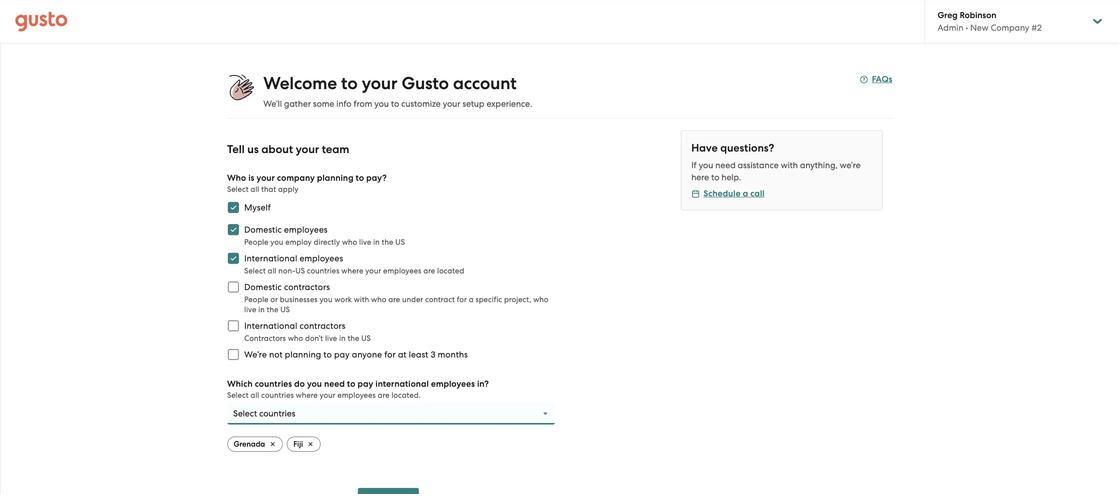Task type: locate. For each thing, give the bounding box(es) containing it.
which countries do you need to pay international employees in? select all countries where your employees are located.
[[227, 379, 489, 400]]

the
[[382, 238, 394, 247], [267, 306, 279, 315], [348, 334, 359, 343]]

1 vertical spatial need
[[324, 379, 345, 390]]

to up info
[[341, 73, 358, 94]]

need
[[716, 160, 736, 170], [324, 379, 345, 390]]

you right do
[[307, 379, 322, 390]]

1 vertical spatial in
[[258, 306, 265, 315]]

0 horizontal spatial need
[[324, 379, 345, 390]]

we're
[[244, 350, 267, 360]]

0 vertical spatial with
[[781, 160, 798, 170]]

0 vertical spatial people
[[244, 238, 269, 247]]

who
[[342, 238, 357, 247], [371, 296, 387, 305], [534, 296, 549, 305], [288, 334, 303, 343]]

are down international
[[378, 391, 390, 400]]

a left call on the top of page
[[743, 189, 749, 199]]

2 horizontal spatial the
[[382, 238, 394, 247]]

2 vertical spatial the
[[348, 334, 359, 343]]

your inside the which countries do you need to pay international employees in? select all countries where your employees are located.
[[320, 391, 336, 400]]

2 vertical spatial select
[[227, 391, 249, 400]]

you down 'domestic employees'
[[271, 238, 284, 247]]

2 vertical spatial live
[[325, 334, 337, 343]]

account
[[453, 73, 517, 94]]

0 vertical spatial need
[[716, 160, 736, 170]]

0 vertical spatial for
[[457, 296, 467, 305]]

0 vertical spatial where
[[342, 267, 364, 276]]

have
[[692, 142, 718, 155]]

1 domestic from the top
[[244, 225, 282, 235]]

1 vertical spatial with
[[354, 296, 369, 305]]

your down the we're not planning to pay anyone for at least 3 months
[[320, 391, 336, 400]]

1 vertical spatial are
[[389, 296, 400, 305]]

0 horizontal spatial with
[[354, 296, 369, 305]]

to down contractors who don't live in the us at the left bottom
[[324, 350, 332, 360]]

you inside the welcome to your gusto account we'll gather some info from you to customize your setup experience.
[[375, 99, 389, 109]]

here
[[692, 172, 709, 183]]

1 vertical spatial contractors
[[300, 321, 346, 331]]

to left pay?
[[356, 173, 364, 184]]

you inside the which countries do you need to pay international employees in? select all countries where your employees are located.
[[307, 379, 322, 390]]

all inside who is your company planning to pay? select all that apply
[[251, 185, 259, 194]]

countries down not
[[261, 391, 294, 400]]

contractors up "businesses"
[[284, 282, 330, 292]]

who is your company planning to pay? select all that apply
[[227, 173, 387, 194]]

1 horizontal spatial pay
[[358, 379, 373, 390]]

pay down anyone
[[358, 379, 373, 390]]

anything,
[[800, 160, 838, 170]]

Domestic employees checkbox
[[222, 219, 244, 241]]

some
[[313, 99, 334, 109]]

pay inside the which countries do you need to pay international employees in? select all countries where your employees are located.
[[358, 379, 373, 390]]

work
[[335, 296, 352, 305]]

0 vertical spatial international
[[244, 254, 297, 264]]

0 horizontal spatial a
[[469, 296, 474, 305]]

0 horizontal spatial live
[[244, 306, 256, 315]]

where up work
[[342, 267, 364, 276]]

•
[[966, 23, 969, 33]]

1 vertical spatial the
[[267, 306, 279, 315]]

1 horizontal spatial need
[[716, 160, 736, 170]]

2 horizontal spatial in
[[373, 238, 380, 247]]

1 horizontal spatial a
[[743, 189, 749, 199]]

1 vertical spatial domestic
[[244, 282, 282, 292]]

contractors up don't
[[300, 321, 346, 331]]

countries down people you employ directly who live in the us
[[307, 267, 340, 276]]

are
[[424, 267, 435, 276], [389, 296, 400, 305], [378, 391, 390, 400]]

you right from
[[375, 99, 389, 109]]

all down is
[[251, 185, 259, 194]]

located.
[[392, 391, 421, 400]]

countries left do
[[255, 379, 292, 390]]

you
[[375, 99, 389, 109], [699, 160, 714, 170], [271, 238, 284, 247], [320, 296, 333, 305], [307, 379, 322, 390]]

is
[[248, 173, 255, 184]]

0 vertical spatial a
[[743, 189, 749, 199]]

are left the under
[[389, 296, 400, 305]]

with right work
[[354, 296, 369, 305]]

to down the we're not planning to pay anyone for at least 3 months
[[347, 379, 356, 390]]

people left or
[[244, 296, 269, 305]]

with left anything,
[[781, 160, 798, 170]]

0 horizontal spatial in
[[258, 306, 265, 315]]

you inside people or businesses you work with who are under contract for a specific project, who live in the us
[[320, 296, 333, 305]]

1 vertical spatial countries
[[255, 379, 292, 390]]

1 horizontal spatial where
[[342, 267, 364, 276]]

employees down people you employ directly who live in the us
[[300, 254, 343, 264]]

who right directly
[[342, 238, 357, 247]]

greg
[[938, 10, 958, 21]]

live up international contractors option
[[244, 306, 256, 315]]

0 vertical spatial contractors
[[284, 282, 330, 292]]

0 vertical spatial countries
[[307, 267, 340, 276]]

people
[[244, 238, 269, 247], [244, 296, 269, 305]]

people up international employees option at the bottom
[[244, 238, 269, 247]]

0 vertical spatial all
[[251, 185, 259, 194]]

your up people or businesses you work with who are under contract for a specific project, who live in the us
[[366, 267, 381, 276]]

planning down contractors who don't live in the us at the left bottom
[[285, 350, 321, 360]]

tell
[[227, 143, 245, 156]]

international up contractors
[[244, 321, 297, 331]]

1 vertical spatial planning
[[285, 350, 321, 360]]

located
[[437, 267, 464, 276]]

select down which
[[227, 391, 249, 400]]

you right if
[[699, 160, 714, 170]]

in up the we're not planning to pay anyone for at least 3 months
[[339, 334, 346, 343]]

you left work
[[320, 296, 333, 305]]

domestic for domestic contractors
[[244, 282, 282, 292]]

domestic
[[244, 225, 282, 235], [244, 282, 282, 292]]

grenada
[[234, 440, 265, 449]]

0 horizontal spatial where
[[296, 391, 318, 400]]

a left specific
[[469, 296, 474, 305]]

1 horizontal spatial the
[[348, 334, 359, 343]]

employees down 'months'
[[431, 379, 475, 390]]

0 vertical spatial domestic
[[244, 225, 282, 235]]

0 horizontal spatial pay
[[334, 350, 350, 360]]

need right do
[[324, 379, 345, 390]]

international up non-
[[244, 254, 297, 264]]

pay
[[334, 350, 350, 360], [358, 379, 373, 390]]

us
[[247, 143, 259, 156]]

domestic down myself
[[244, 225, 282, 235]]

a
[[743, 189, 749, 199], [469, 296, 474, 305]]

live up select all non-us countries where your employees are located
[[359, 238, 371, 247]]

where down do
[[296, 391, 318, 400]]

at
[[398, 350, 407, 360]]

myself
[[244, 203, 271, 213]]

2 horizontal spatial live
[[359, 238, 371, 247]]

do
[[294, 379, 305, 390]]

to inside the which countries do you need to pay international employees in? select all countries where your employees are located.
[[347, 379, 356, 390]]

pay left anyone
[[334, 350, 350, 360]]

who down international contractors
[[288, 334, 303, 343]]

1 vertical spatial people
[[244, 296, 269, 305]]

about
[[261, 143, 293, 156]]

the up the we're not planning to pay anyone for at least 3 months
[[348, 334, 359, 343]]

the up select all non-us countries where your employees are located
[[382, 238, 394, 247]]

in
[[373, 238, 380, 247], [258, 306, 265, 315], [339, 334, 346, 343]]

we're
[[840, 160, 861, 170]]

1 vertical spatial where
[[296, 391, 318, 400]]

2 vertical spatial are
[[378, 391, 390, 400]]

0 vertical spatial select
[[227, 185, 249, 194]]

0 vertical spatial live
[[359, 238, 371, 247]]

all left non-
[[268, 267, 277, 276]]

select inside who is your company planning to pay? select all that apply
[[227, 185, 249, 194]]

live right don't
[[325, 334, 337, 343]]

fiji
[[293, 440, 303, 449]]

1 vertical spatial live
[[244, 306, 256, 315]]

in?
[[477, 379, 489, 390]]

us
[[396, 238, 405, 247], [296, 267, 305, 276], [280, 306, 290, 315], [361, 334, 371, 343]]

0 vertical spatial planning
[[317, 173, 354, 184]]

all down which
[[251, 391, 259, 400]]

employees up the under
[[383, 267, 422, 276]]

select
[[227, 185, 249, 194], [244, 267, 266, 276], [227, 391, 249, 400]]

people or businesses you work with who are under contract for a specific project, who live in the us
[[244, 296, 549, 315]]

fiji link
[[287, 437, 321, 452]]

contractors who don't live in the us
[[244, 334, 371, 343]]

domestic up or
[[244, 282, 282, 292]]

0 horizontal spatial for
[[385, 350, 396, 360]]

1 vertical spatial international
[[244, 321, 297, 331]]

for left at
[[385, 350, 396, 360]]

need up help. at the right top of page
[[716, 160, 736, 170]]

all
[[251, 185, 259, 194], [268, 267, 277, 276], [251, 391, 259, 400]]

months
[[438, 350, 468, 360]]

1 vertical spatial a
[[469, 296, 474, 305]]

planning
[[317, 173, 354, 184], [285, 350, 321, 360]]

for inside people or businesses you work with who are under contract for a specific project, who live in the us
[[457, 296, 467, 305]]

countries
[[307, 267, 340, 276], [255, 379, 292, 390], [261, 391, 294, 400]]

International contractors checkbox
[[222, 315, 244, 337]]

in up contractors
[[258, 306, 265, 315]]

your inside who is your company planning to pay? select all that apply
[[257, 173, 275, 184]]

contractors
[[284, 282, 330, 292], [300, 321, 346, 331]]

planning inside who is your company planning to pay? select all that apply
[[317, 173, 354, 184]]

2 vertical spatial all
[[251, 391, 259, 400]]

international
[[244, 254, 297, 264], [244, 321, 297, 331]]

select down who
[[227, 185, 249, 194]]

your
[[362, 73, 398, 94], [443, 99, 461, 109], [296, 143, 319, 156], [257, 173, 275, 184], [366, 267, 381, 276], [320, 391, 336, 400]]

select up 'domestic contractors' checkbox
[[244, 267, 266, 276]]

in up select all non-us countries where your employees are located
[[373, 238, 380, 247]]

planning down the team
[[317, 173, 354, 184]]

to right "here"
[[711, 172, 720, 183]]

1 international from the top
[[244, 254, 297, 264]]

international for international contractors
[[244, 321, 297, 331]]

0 horizontal spatial the
[[267, 306, 279, 315]]

people inside people or businesses you work with who are under contract for a specific project, who live in the us
[[244, 296, 269, 305]]

international employees
[[244, 254, 343, 264]]

where
[[342, 267, 364, 276], [296, 391, 318, 400]]

contractors
[[244, 334, 286, 343]]

1 horizontal spatial in
[[339, 334, 346, 343]]

1 people from the top
[[244, 238, 269, 247]]

with inside if you need assistance with anything, we're here to help.
[[781, 160, 798, 170]]

your up that in the top left of the page
[[257, 173, 275, 184]]

where inside the which countries do you need to pay international employees in? select all countries where your employees are located.
[[296, 391, 318, 400]]

to inside who is your company planning to pay? select all that apply
[[356, 173, 364, 184]]

specific
[[476, 296, 502, 305]]

domestic employees
[[244, 225, 328, 235]]

1 horizontal spatial with
[[781, 160, 798, 170]]

we're not planning to pay anyone for at least 3 months
[[244, 350, 468, 360]]

2 domestic from the top
[[244, 282, 282, 292]]

are left "located"
[[424, 267, 435, 276]]

are inside the which countries do you need to pay international employees in? select all countries where your employees are located.
[[378, 391, 390, 400]]

under
[[402, 296, 423, 305]]

1 vertical spatial pay
[[358, 379, 373, 390]]

with
[[781, 160, 798, 170], [354, 296, 369, 305]]

the down or
[[267, 306, 279, 315]]

contract
[[425, 296, 455, 305]]

pay?
[[366, 173, 387, 184]]

to
[[341, 73, 358, 94], [391, 99, 399, 109], [711, 172, 720, 183], [356, 173, 364, 184], [324, 350, 332, 360], [347, 379, 356, 390]]

1 horizontal spatial for
[[457, 296, 467, 305]]

company
[[277, 173, 315, 184]]

new
[[971, 23, 989, 33]]

live
[[359, 238, 371, 247], [244, 306, 256, 315], [325, 334, 337, 343]]

don't
[[305, 334, 323, 343]]

for right contract
[[457, 296, 467, 305]]

for
[[457, 296, 467, 305], [385, 350, 396, 360]]

employees
[[284, 225, 328, 235], [300, 254, 343, 264], [383, 267, 422, 276], [431, 379, 475, 390], [338, 391, 376, 400]]

2 vertical spatial in
[[339, 334, 346, 343]]

businesses
[[280, 296, 318, 305]]

0 vertical spatial pay
[[334, 350, 350, 360]]

2 international from the top
[[244, 321, 297, 331]]

need inside the which countries do you need to pay international employees in? select all countries where your employees are located.
[[324, 379, 345, 390]]

2 people from the top
[[244, 296, 269, 305]]



Task type: vqa. For each thing, say whether or not it's contained in the screenshot.
International to the bottom
yes



Task type: describe. For each thing, give the bounding box(es) containing it.
1 vertical spatial for
[[385, 350, 396, 360]]

you inside if you need assistance with anything, we're here to help.
[[699, 160, 714, 170]]

0 vertical spatial are
[[424, 267, 435, 276]]

a inside button
[[743, 189, 749, 199]]

are inside people or businesses you work with who are under contract for a specific project, who live in the us
[[389, 296, 400, 305]]

directly
[[314, 238, 340, 247]]

setup
[[463, 99, 485, 109]]

questions?
[[721, 142, 775, 155]]

people for domestic employees
[[244, 238, 269, 247]]

select all non-us countries where your employees are located
[[244, 267, 464, 276]]

0 vertical spatial the
[[382, 238, 394, 247]]

have questions?
[[692, 142, 775, 155]]

grenada link
[[227, 437, 283, 452]]

gather
[[284, 99, 311, 109]]

#2
[[1032, 23, 1042, 33]]

or
[[271, 296, 278, 305]]

domestic for domestic employees
[[244, 225, 282, 235]]

need inside if you need assistance with anything, we're here to help.
[[716, 160, 736, 170]]

with inside people or businesses you work with who are under contract for a specific project, who live in the us
[[354, 296, 369, 305]]

international
[[376, 379, 429, 390]]

experience.
[[487, 99, 532, 109]]

International employees checkbox
[[222, 248, 244, 270]]

which
[[227, 379, 253, 390]]

company
[[991, 23, 1030, 33]]

home image
[[15, 11, 68, 32]]

2 vertical spatial countries
[[261, 391, 294, 400]]

3
[[431, 350, 436, 360]]

help.
[[722, 172, 741, 183]]

who left the under
[[371, 296, 387, 305]]

project,
[[504, 296, 532, 305]]

from
[[354, 99, 372, 109]]

welcome
[[263, 73, 337, 94]]

schedule
[[704, 189, 741, 199]]

admin
[[938, 23, 964, 33]]

info
[[337, 99, 352, 109]]

least
[[409, 350, 429, 360]]

customize
[[401, 99, 441, 109]]

team
[[322, 143, 349, 156]]

gusto
[[402, 73, 449, 94]]

1 vertical spatial select
[[244, 267, 266, 276]]

to left customize
[[391, 99, 399, 109]]

domestic contractors
[[244, 282, 330, 292]]

robinson
[[960, 10, 997, 21]]

Domestic contractors checkbox
[[222, 276, 244, 299]]

people you employ directly who live in the us
[[244, 238, 405, 247]]

welcome to your gusto account we'll gather some info from you to customize your setup experience.
[[263, 73, 532, 109]]

if you need assistance with anything, we're here to help.
[[692, 160, 861, 183]]

0 vertical spatial in
[[373, 238, 380, 247]]

a inside people or businesses you work with who are under contract for a specific project, who live in the us
[[469, 296, 474, 305]]

1 vertical spatial all
[[268, 267, 277, 276]]

1 horizontal spatial live
[[325, 334, 337, 343]]

faqs
[[872, 74, 893, 85]]

apply
[[278, 185, 299, 194]]

who right project,
[[534, 296, 549, 305]]

to inside if you need assistance with anything, we're here to help.
[[711, 172, 720, 183]]

anyone
[[352, 350, 382, 360]]

schedule a call button
[[692, 188, 765, 200]]

us inside people or businesses you work with who are under contract for a specific project, who live in the us
[[280, 306, 290, 315]]

non-
[[278, 267, 296, 276]]

the inside people or businesses you work with who are under contract for a specific project, who live in the us
[[267, 306, 279, 315]]

call
[[751, 189, 765, 199]]

international contractors
[[244, 321, 346, 331]]

employees down the we're not planning to pay anyone for at least 3 months
[[338, 391, 376, 400]]

all inside the which countries do you need to pay international employees in? select all countries where your employees are located.
[[251, 391, 259, 400]]

contractors for international contractors
[[300, 321, 346, 331]]

employees up employ on the left top
[[284, 225, 328, 235]]

international for international employees
[[244, 254, 297, 264]]

employ
[[286, 238, 312, 247]]

faqs button
[[860, 74, 893, 86]]

your left setup
[[443, 99, 461, 109]]

select inside the which countries do you need to pay international employees in? select all countries where your employees are located.
[[227, 391, 249, 400]]

if
[[692, 160, 697, 170]]

that
[[261, 185, 276, 194]]

your up from
[[362, 73, 398, 94]]

people for domestic contractors
[[244, 296, 269, 305]]

your left the team
[[296, 143, 319, 156]]

contractors for domestic contractors
[[284, 282, 330, 292]]

greg robinson admin • new company #2
[[938, 10, 1042, 33]]

assistance
[[738, 160, 779, 170]]

not
[[269, 350, 283, 360]]

we'll
[[263, 99, 282, 109]]

tell us about your team
[[227, 143, 349, 156]]

schedule a call
[[704, 189, 765, 199]]

We're not planning to pay anyone for at least 3 months checkbox
[[222, 344, 244, 366]]

Myself checkbox
[[222, 197, 244, 219]]

in inside people or businesses you work with who are under contract for a specific project, who live in the us
[[258, 306, 265, 315]]

who
[[227, 173, 246, 184]]

live inside people or businesses you work with who are under contract for a specific project, who live in the us
[[244, 306, 256, 315]]



